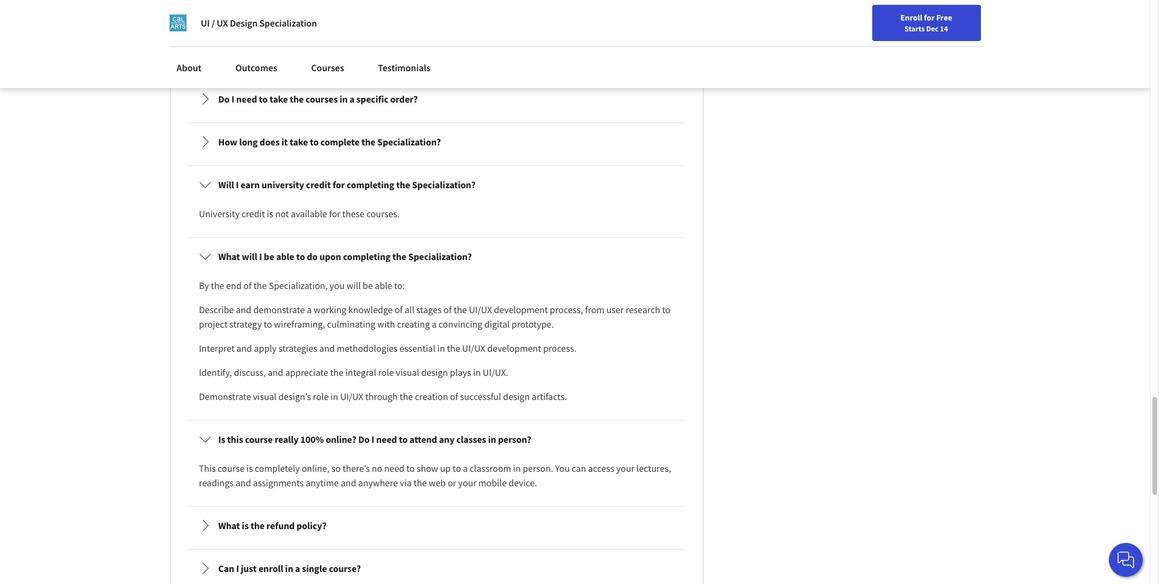 Task type: describe. For each thing, give the bounding box(es) containing it.
career
[[868, 14, 891, 25]]

long
[[239, 136, 258, 148]]

in down have
[[579, 21, 587, 33]]

2 horizontal spatial or
[[635, 36, 644, 48]]

design's
[[279, 391, 311, 403]]

integral
[[346, 367, 376, 379]]

of right stages
[[444, 304, 452, 316]]

on
[[352, 36, 362, 48]]

and left apply in the left bottom of the page
[[237, 342, 252, 355]]

complete
[[321, 136, 360, 148]]

testimonials link
[[371, 54, 438, 81]]

to down demonstrate
[[264, 318, 272, 330]]

and right strategies
[[319, 342, 335, 355]]

can i just enroll in a single course?
[[218, 563, 361, 575]]

california institute of the arts image
[[169, 14, 186, 31]]

anytime
[[306, 477, 339, 489]]

demonstrate visual design's role in ui/ux through the creation of successful design artifacts.
[[199, 391, 569, 403]]

be inside the courses in this specialization are taught from a graphic design perspective, so it's ideal to have some ability in visual form-making or visual communication. fundamentals of graphic design, the first course in the graphic design specialization, also offered by calarts on coursera, would be an excellent course to take in combination with or as a prerequisite to this specialization.
[[432, 36, 442, 48]]

outcomes link
[[228, 54, 285, 81]]

for for will i earn university credit for completing the specialization?
[[333, 179, 345, 191]]

course inside this course is completely online, so there's no need to show up to a classroom in person. you can access your lectures, readings and assignments anytime and anywhere via the web or your mobile device.
[[218, 463, 245, 475]]

fundamentals
[[383, 21, 441, 33]]

all
[[405, 304, 415, 316]]

can
[[572, 463, 587, 475]]

the courses in this specialization are taught from a graphic design perspective, so it's ideal to have some ability in visual form-making or visual communication. fundamentals of graphic design, the first course in the graphic design specialization, also offered by calarts on coursera, would be an excellent course to take in combination with or as a prerequisite to this specialization.
[[199, 7, 667, 62]]

a right as
[[657, 36, 661, 48]]

1 vertical spatial this
[[260, 50, 275, 62]]

specific
[[357, 93, 389, 105]]

and down the there's
[[341, 477, 356, 489]]

the inside dropdown button
[[251, 520, 265, 532]]

the right end
[[254, 280, 267, 292]]

a up wireframing,
[[307, 304, 312, 316]]

in up making
[[249, 7, 257, 19]]

a inside this course is completely online, so there's no need to show up to a classroom in person. you can access your lectures, readings and assignments anytime and anywhere via the web or your mobile device.
[[463, 463, 468, 475]]

credit inside will i earn university credit for completing the specialization? dropdown button
[[306, 179, 331, 191]]

identify, discuss, and appreciate the integral role visual design plays in ui/ux.
[[199, 367, 511, 379]]

specialization, inside the courses in this specialization are taught from a graphic design perspective, so it's ideal to have some ability in visual form-making or visual communication. fundamentals of graphic design, the first course in the graphic design specialization, also offered by calarts on coursera, would be an excellent course to take in combination with or as a prerequisite to this specialization.
[[199, 36, 258, 48]]

person?
[[498, 434, 532, 446]]

to left attend
[[399, 434, 408, 446]]

it
[[282, 136, 288, 148]]

specialization? for will i earn university credit for completing the specialization?
[[412, 179, 476, 191]]

chat with us image
[[1117, 551, 1136, 570]]

do i need to take the courses in a specific order?
[[218, 93, 418, 105]]

an
[[444, 36, 454, 48]]

the inside "dropdown button"
[[362, 136, 376, 148]]

to down it's
[[523, 36, 531, 48]]

via
[[400, 477, 412, 489]]

appreciate
[[285, 367, 328, 379]]

prerequisite
[[199, 50, 248, 62]]

1 graphic from the left
[[453, 21, 484, 33]]

apply
[[254, 342, 277, 355]]

design inside the courses in this specialization are taught from a graphic design perspective, so it's ideal to have some ability in visual form-making or visual communication. fundamentals of graphic design, the first course in the graphic design specialization, also offered by calarts on coursera, would be an excellent course to take in combination with or as a prerequisite to this specialization.
[[438, 7, 464, 19]]

1 vertical spatial ui/ux
[[462, 342, 486, 355]]

order?
[[390, 93, 418, 105]]

by
[[309, 36, 319, 48]]

the down specialization.
[[290, 93, 304, 105]]

0 vertical spatial completing
[[347, 179, 395, 191]]

process.
[[543, 342, 577, 355]]

in right "ability"
[[647, 7, 655, 19]]

the right by
[[211, 280, 224, 292]]

free
[[937, 12, 953, 23]]

1 vertical spatial able
[[375, 280, 392, 292]]

creation
[[415, 391, 448, 403]]

convincing
[[439, 318, 483, 330]]

artifacts.
[[532, 391, 567, 403]]

take for how long does it take to complete the specialization?
[[290, 136, 308, 148]]

digital
[[485, 318, 510, 330]]

online?
[[326, 434, 357, 446]]

creating
[[397, 318, 430, 330]]

to inside "dropdown button"
[[310, 136, 319, 148]]

classroom
[[470, 463, 512, 475]]

1 vertical spatial role
[[313, 391, 329, 403]]

specialization.
[[277, 50, 336, 62]]

discuss,
[[234, 367, 266, 379]]

university
[[199, 208, 240, 220]]

what is the refund policy? button
[[189, 509, 684, 543]]

online,
[[302, 463, 330, 475]]

to right the up
[[453, 463, 461, 475]]

find your new career link
[[809, 12, 897, 27]]

to right 'research'
[[663, 304, 671, 316]]

for for university credit is not available for these courses.
[[329, 208, 341, 220]]

ux
[[217, 17, 228, 29]]

to left have
[[564, 7, 573, 19]]

demonstrate
[[253, 304, 305, 316]]

this inside dropdown button
[[227, 434, 243, 446]]

university
[[262, 179, 304, 191]]

i for just
[[236, 563, 239, 575]]

english button
[[897, 0, 970, 39]]

making
[[247, 21, 277, 33]]

to down making
[[250, 50, 258, 62]]

in inside is this course really 100% online? do i need to attend any classes in person? dropdown button
[[488, 434, 496, 446]]

to down outcomes
[[259, 93, 268, 105]]

the left "integral"
[[330, 367, 344, 379]]

what for what is the refund policy?
[[218, 520, 240, 532]]

attend
[[410, 434, 437, 446]]

you
[[330, 280, 345, 292]]

design inside the courses in this specialization are taught from a graphic design perspective, so it's ideal to have some ability in visual form-making or visual communication. fundamentals of graphic design, the first course in the graphic design specialization, also offered by calarts on coursera, would be an excellent course to take in combination with or as a prerequisite to this specialization.
[[637, 21, 665, 33]]

be inside dropdown button
[[264, 251, 274, 263]]

i for earn
[[236, 179, 239, 191]]

stages
[[417, 304, 442, 316]]

take inside the courses in this specialization are taught from a graphic design perspective, so it's ideal to have some ability in visual form-making or visual communication. fundamentals of graphic design, the first course in the graphic design specialization, also offered by calarts on coursera, would be an excellent course to take in combination with or as a prerequisite to this specialization.
[[533, 36, 551, 48]]

is for not
[[267, 208, 273, 220]]

0 vertical spatial role
[[378, 367, 394, 379]]

wireframing,
[[274, 318, 325, 330]]

1 horizontal spatial do
[[358, 434, 370, 446]]

can i just enroll in a single course? button
[[189, 552, 684, 585]]

offered
[[279, 36, 307, 48]]

development inside describe and demonstrate a working knowledge of all stages of the ui/ux development process, from user research to project strategy to wireframing, culminating with creating a convincing digital prototype.
[[494, 304, 548, 316]]

so inside the courses in this specialization are taught from a graphic design perspective, so it's ideal to have some ability in visual form-making or visual communication. fundamentals of graphic design, the first course in the graphic design specialization, also offered by calarts on coursera, would be an excellent course to take in combination with or as a prerequisite to this specialization.
[[518, 7, 527, 19]]

are
[[334, 7, 347, 19]]

enroll for free starts dec 14
[[901, 12, 953, 33]]

demonstrate
[[199, 391, 251, 403]]

and right readings
[[236, 477, 251, 489]]

the down convincing
[[447, 342, 461, 355]]

the left first
[[518, 21, 531, 33]]

about link
[[169, 54, 209, 81]]

courses link
[[304, 54, 352, 81]]

design,
[[486, 21, 516, 33]]

anywhere
[[358, 477, 398, 489]]

a inside can i just enroll in a single course? dropdown button
[[295, 563, 300, 575]]

classes
[[457, 434, 486, 446]]

these
[[343, 208, 365, 220]]

access
[[589, 463, 615, 475]]

is
[[218, 434, 225, 446]]

2 vertical spatial ui/ux
[[340, 391, 364, 403]]

there's
[[343, 463, 370, 475]]

the right the through
[[400, 391, 413, 403]]

specialization? for how long does it take to complete the specialization?
[[378, 136, 441, 148]]

your inside find your new career link
[[833, 14, 849, 25]]

0 vertical spatial do
[[218, 93, 230, 105]]

in down identify, discuss, and appreciate the integral role visual design plays in ui/ux.
[[331, 391, 338, 403]]

available
[[291, 208, 327, 220]]

through
[[366, 391, 398, 403]]

of right end
[[244, 280, 252, 292]]

outcomes
[[236, 62, 278, 74]]

prototype.
[[512, 318, 554, 330]]

the up to:
[[393, 251, 407, 263]]

the up combination
[[589, 21, 602, 33]]

course inside dropdown button
[[245, 434, 273, 446]]

of inside the courses in this specialization are taught from a graphic design perspective, so it's ideal to have some ability in visual form-making or visual communication. fundamentals of graphic design, the first course in the graphic design specialization, also offered by calarts on coursera, would be an excellent course to take in combination with or as a prerequisite to this specialization.
[[443, 21, 451, 33]]

strategies
[[279, 342, 318, 355]]

i inside is this course really 100% online? do i need to attend any classes in person? dropdown button
[[372, 434, 375, 446]]

completely
[[255, 463, 300, 475]]

course down design,
[[494, 36, 521, 48]]

up
[[440, 463, 451, 475]]

a inside do i need to take the courses in a specific order? dropdown button
[[350, 93, 355, 105]]

this
[[199, 463, 216, 475]]

in down ideal
[[552, 36, 560, 48]]

course down ideal
[[551, 21, 577, 33]]

the inside this course is completely online, so there's no need to show up to a classroom in person. you can access your lectures, readings and assignments anytime and anywhere via the web or your mobile device.
[[414, 477, 427, 489]]

in inside do i need to take the courses in a specific order? dropdown button
[[340, 93, 348, 105]]

is inside dropdown button
[[242, 520, 249, 532]]

to up "via"
[[407, 463, 415, 475]]

end
[[226, 280, 242, 292]]

knowledge
[[349, 304, 393, 316]]



Task type: vqa. For each thing, say whether or not it's contained in the screenshot.
HELP CENTER Icon
no



Task type: locate. For each thing, give the bounding box(es) containing it.
your right access
[[617, 463, 635, 475]]

0 horizontal spatial or
[[279, 21, 288, 33]]

courses inside dropdown button
[[306, 93, 338, 105]]

take inside dropdown button
[[270, 93, 288, 105]]

2 horizontal spatial take
[[533, 36, 551, 48]]

courses down courses
[[306, 93, 338, 105]]

working
[[314, 304, 347, 316]]

credit
[[306, 179, 331, 191], [242, 208, 265, 220]]

enroll
[[901, 12, 923, 23]]

2 vertical spatial or
[[448, 477, 457, 489]]

2 vertical spatial your
[[459, 477, 477, 489]]

need down outcomes
[[236, 93, 257, 105]]

as
[[646, 36, 655, 48]]

1 horizontal spatial be
[[363, 280, 373, 292]]

for
[[925, 12, 935, 23], [333, 179, 345, 191], [329, 208, 341, 220]]

specialization? down how long does it take to complete the specialization? "dropdown button"
[[412, 179, 476, 191]]

will inside 'what will i be able to do upon completing the specialization?' dropdown button
[[242, 251, 257, 263]]

ui/ux inside describe and demonstrate a working knowledge of all stages of the ui/ux development process, from user research to project strategy to wireframing, culminating with creating a convincing digital prototype.
[[469, 304, 492, 316]]

ideal
[[543, 7, 562, 19]]

0 vertical spatial will
[[242, 251, 257, 263]]

1 what from the top
[[218, 251, 240, 263]]

0 vertical spatial specialization,
[[199, 36, 258, 48]]

i inside 'what will i be able to do upon completing the specialization?' dropdown button
[[259, 251, 262, 263]]

user
[[607, 304, 624, 316]]

2 vertical spatial is
[[242, 520, 249, 532]]

0 vertical spatial need
[[236, 93, 257, 105]]

a up fundamentals
[[399, 7, 404, 19]]

is for completely
[[247, 463, 253, 475]]

of up 'an'
[[443, 21, 451, 33]]

0 horizontal spatial role
[[313, 391, 329, 403]]

design right ux
[[230, 17, 258, 29]]

specialization,
[[199, 36, 258, 48], [269, 280, 328, 292]]

0 horizontal spatial will
[[242, 251, 257, 263]]

what will i be able to do upon completing the specialization?
[[218, 251, 472, 263]]

1 horizontal spatial will
[[347, 280, 361, 292]]

0 vertical spatial design
[[438, 7, 464, 19]]

testimonials
[[378, 62, 431, 74]]

new
[[850, 14, 866, 25]]

credit left not
[[242, 208, 265, 220]]

2 vertical spatial for
[[329, 208, 341, 220]]

in right classes at the bottom left
[[488, 434, 496, 446]]

specialization inside the courses in this specialization are taught from a graphic design perspective, so it's ideal to have some ability in visual form-making or visual communication. fundamentals of graphic design, the first course in the graphic design specialization, also offered by calarts on coursera, would be an excellent course to take in combination with or as a prerequisite to this specialization.
[[276, 7, 332, 19]]

with inside the courses in this specialization are taught from a graphic design perspective, so it's ideal to have some ability in visual form-making or visual communication. fundamentals of graphic design, the first course in the graphic design specialization, also offered by calarts on coursera, would be an excellent course to take in combination with or as a prerequisite to this specialization.
[[615, 36, 633, 48]]

single
[[302, 563, 327, 575]]

i down outcomes link
[[232, 93, 234, 105]]

process,
[[550, 304, 584, 316]]

so left it's
[[518, 7, 527, 19]]

1 horizontal spatial your
[[617, 463, 635, 475]]

be left 'an'
[[432, 36, 442, 48]]

1 horizontal spatial with
[[615, 36, 633, 48]]

0 vertical spatial specialization?
[[378, 136, 441, 148]]

with
[[615, 36, 633, 48], [378, 318, 395, 330]]

0 horizontal spatial graphic
[[453, 21, 484, 33]]

your
[[833, 14, 849, 25], [617, 463, 635, 475], [459, 477, 477, 489]]

0 vertical spatial is
[[267, 208, 273, 220]]

None search field
[[172, 8, 462, 32]]

2 graphic from the left
[[604, 21, 636, 33]]

2 horizontal spatial be
[[432, 36, 442, 48]]

courses
[[216, 7, 247, 19], [306, 93, 338, 105]]

a left single
[[295, 563, 300, 575]]

2 vertical spatial need
[[384, 463, 405, 475]]

what will i be able to do upon completing the specialization? button
[[189, 240, 684, 274]]

0 vertical spatial able
[[276, 251, 295, 263]]

1 vertical spatial is
[[247, 463, 253, 475]]

need for online,
[[384, 463, 405, 475]]

graphic up excellent
[[453, 21, 484, 33]]

device.
[[509, 477, 537, 489]]

interpret and apply strategies and methodologies essential in the ui/ux development process.
[[199, 342, 579, 355]]

do right online?
[[358, 434, 370, 446]]

for up dec
[[925, 12, 935, 23]]

perspective,
[[466, 7, 516, 19]]

lectures,
[[637, 463, 671, 475]]

find
[[815, 14, 831, 25]]

i for need
[[232, 93, 234, 105]]

what inside 'what will i be able to do upon completing the specialization?' dropdown button
[[218, 251, 240, 263]]

1 vertical spatial completing
[[343, 251, 391, 263]]

1 horizontal spatial take
[[290, 136, 308, 148]]

english
[[919, 14, 948, 26]]

able left do
[[276, 251, 295, 263]]

0 horizontal spatial from
[[377, 7, 397, 19]]

visual down essential
[[396, 367, 420, 379]]

0 horizontal spatial your
[[459, 477, 477, 489]]

0 vertical spatial what
[[218, 251, 240, 263]]

0 vertical spatial your
[[833, 14, 849, 25]]

1 vertical spatial courses
[[306, 93, 338, 105]]

need for 100%
[[376, 434, 397, 446]]

specialization, up demonstrate
[[269, 280, 328, 292]]

0 horizontal spatial specialization,
[[199, 36, 258, 48]]

1 vertical spatial for
[[333, 179, 345, 191]]

design down ui/ux.
[[503, 391, 530, 403]]

for inside enroll for free starts dec 14
[[925, 12, 935, 23]]

describe
[[199, 304, 234, 316]]

0 vertical spatial so
[[518, 7, 527, 19]]

in inside this course is completely online, so there's no need to show up to a classroom in person. you can access your lectures, readings and assignments anytime and anywhere via the web or your mobile device.
[[513, 463, 521, 475]]

graphic
[[405, 7, 436, 19]]

what up end
[[218, 251, 240, 263]]

1 vertical spatial specialization?
[[412, 179, 476, 191]]

i left just
[[236, 563, 239, 575]]

be left do
[[264, 251, 274, 263]]

and right discuss,
[[268, 367, 283, 379]]

do i need to take the courses in a specific order? button
[[189, 82, 684, 116]]

coursera,
[[364, 36, 403, 48]]

in left specific
[[340, 93, 348, 105]]

visual down the
[[199, 21, 223, 33]]

take for do i need to take the courses in a specific order?
[[270, 93, 288, 105]]

it's
[[529, 7, 541, 19]]

is left refund
[[242, 520, 249, 532]]

some
[[596, 7, 618, 19]]

with inside describe and demonstrate a working knowledge of all stages of the ui/ux development process, from user research to project strategy to wireframing, culminating with creating a convincing digital prototype.
[[378, 318, 395, 330]]

is this course really 100% online? do i need to attend any classes in person? button
[[189, 423, 684, 457]]

of right creation
[[450, 391, 458, 403]]

specialization? up stages
[[409, 251, 472, 263]]

1 vertical spatial be
[[264, 251, 274, 263]]

from inside describe and demonstrate a working knowledge of all stages of the ui/ux development process, from user research to project strategy to wireframing, culminating with creating a convincing digital prototype.
[[585, 304, 605, 316]]

by the end of the specialization, you will be able to:
[[199, 280, 407, 292]]

take down first
[[533, 36, 551, 48]]

1 vertical spatial take
[[270, 93, 288, 105]]

1 vertical spatial so
[[332, 463, 341, 475]]

specialization?
[[378, 136, 441, 148], [412, 179, 476, 191], [409, 251, 472, 263]]

from left user
[[585, 304, 605, 316]]

to left do
[[296, 251, 305, 263]]

14
[[941, 24, 949, 33]]

the inside describe and demonstrate a working knowledge of all stages of the ui/ux development process, from user research to project strategy to wireframing, culminating with creating a convincing digital prototype.
[[454, 304, 467, 316]]

describe and demonstrate a working knowledge of all stages of the ui/ux development process, from user research to project strategy to wireframing, culminating with creating a convincing digital prototype.
[[199, 304, 673, 330]]

completing
[[347, 179, 395, 191], [343, 251, 391, 263]]

1 vertical spatial design
[[422, 367, 448, 379]]

2 vertical spatial this
[[227, 434, 243, 446]]

do
[[218, 93, 230, 105], [358, 434, 370, 446]]

courses inside the courses in this specialization are taught from a graphic design perspective, so it's ideal to have some ability in visual form-making or visual communication. fundamentals of graphic design, the first course in the graphic design specialization, also offered by calarts on coursera, would be an excellent course to take in combination with or as a prerequisite to this specialization.
[[216, 7, 247, 19]]

0 horizontal spatial be
[[264, 251, 274, 263]]

0 vertical spatial credit
[[306, 179, 331, 191]]

visual up offered
[[289, 21, 313, 33]]

take
[[533, 36, 551, 48], [270, 93, 288, 105], [290, 136, 308, 148]]

in right essential
[[438, 342, 445, 355]]

i up no
[[372, 434, 375, 446]]

1 vertical spatial need
[[376, 434, 397, 446]]

to:
[[394, 280, 405, 292]]

identify,
[[199, 367, 232, 379]]

what for what will i be able to do upon completing the specialization?
[[218, 251, 240, 263]]

or inside this course is completely online, so there's no need to show up to a classroom in person. you can access your lectures, readings and assignments anytime and anywhere via the web or your mobile device.
[[448, 477, 457, 489]]

have
[[575, 7, 594, 19]]

1 horizontal spatial from
[[585, 304, 605, 316]]

0 vertical spatial development
[[494, 304, 548, 316]]

1 horizontal spatial specialization,
[[269, 280, 328, 292]]

1 vertical spatial development
[[488, 342, 542, 355]]

the up convincing
[[454, 304, 467, 316]]

the right "via"
[[414, 477, 427, 489]]

0 horizontal spatial with
[[378, 318, 395, 330]]

0 vertical spatial this
[[259, 7, 274, 19]]

does
[[260, 136, 280, 148]]

with left as
[[615, 36, 633, 48]]

0 vertical spatial be
[[432, 36, 442, 48]]

1 horizontal spatial able
[[375, 280, 392, 292]]

take down outcomes link
[[270, 93, 288, 105]]

upon
[[320, 251, 341, 263]]

1 vertical spatial credit
[[242, 208, 265, 220]]

a right the up
[[463, 463, 468, 475]]

0 vertical spatial ui/ux
[[469, 304, 492, 316]]

1 vertical spatial do
[[358, 434, 370, 446]]

1 horizontal spatial role
[[378, 367, 394, 379]]

design up creation
[[422, 367, 448, 379]]

design up as
[[637, 21, 665, 33]]

courses
[[311, 62, 344, 74]]

of
[[443, 21, 451, 33], [244, 280, 252, 292], [395, 304, 403, 316], [444, 304, 452, 316], [450, 391, 458, 403]]

0 vertical spatial or
[[279, 21, 288, 33]]

specialization for design
[[260, 17, 317, 29]]

calarts
[[321, 36, 350, 48]]

is left not
[[267, 208, 273, 220]]

0 horizontal spatial take
[[270, 93, 288, 105]]

0 vertical spatial from
[[377, 7, 397, 19]]

or
[[279, 21, 288, 33], [635, 36, 644, 48], [448, 477, 457, 489]]

1 vertical spatial or
[[635, 36, 644, 48]]

specialization up offered
[[260, 17, 317, 29]]

or up offered
[[279, 21, 288, 33]]

form-
[[225, 21, 247, 33]]

dec
[[927, 24, 939, 33]]

the up "courses." in the left of the page
[[396, 179, 410, 191]]

so up anytime
[[332, 463, 341, 475]]

for inside dropdown button
[[333, 179, 345, 191]]

0 vertical spatial for
[[925, 12, 935, 23]]

0 vertical spatial take
[[533, 36, 551, 48]]

really
[[275, 434, 299, 446]]

also
[[260, 36, 277, 48]]

successful
[[460, 391, 501, 403]]

1 horizontal spatial credit
[[306, 179, 331, 191]]

specialization for this
[[276, 7, 332, 19]]

0 vertical spatial courses
[[216, 7, 247, 19]]

in inside can i just enroll in a single course? dropdown button
[[285, 563, 293, 575]]

able inside 'what will i be able to do upon completing the specialization?' dropdown button
[[276, 251, 295, 263]]

first
[[533, 21, 549, 33]]

how
[[218, 136, 237, 148]]

i inside do i need to take the courses in a specific order? dropdown button
[[232, 93, 234, 105]]

0 horizontal spatial courses
[[216, 7, 247, 19]]

2 vertical spatial specialization?
[[409, 251, 472, 263]]

for up these
[[333, 179, 345, 191]]

1 horizontal spatial graphic
[[604, 21, 636, 33]]

of left all
[[395, 304, 403, 316]]

2 vertical spatial be
[[363, 280, 373, 292]]

so
[[518, 7, 527, 19], [332, 463, 341, 475]]

would
[[405, 36, 430, 48]]

a down stages
[[432, 318, 437, 330]]

courses up the form-
[[216, 7, 247, 19]]

design
[[438, 7, 464, 19], [422, 367, 448, 379], [503, 391, 530, 403]]

i inside can i just enroll in a single course? dropdown button
[[236, 563, 239, 575]]

in right plays
[[473, 367, 481, 379]]

this right is
[[227, 434, 243, 446]]

find your new career
[[815, 14, 891, 25]]

you
[[555, 463, 570, 475]]

course left the really at the left bottom
[[245, 434, 273, 446]]

0 horizontal spatial do
[[218, 93, 230, 105]]

and up strategy
[[236, 304, 252, 316]]

1 horizontal spatial or
[[448, 477, 457, 489]]

from inside the courses in this specialization are taught from a graphic design perspective, so it's ideal to have some ability in visual form-making or visual communication. fundamentals of graphic design, the first course in the graphic design specialization, also offered by calarts on coursera, would be an excellent course to take in combination with or as a prerequisite to this specialization.
[[377, 7, 397, 19]]

show
[[417, 463, 438, 475]]

2 vertical spatial design
[[503, 391, 530, 403]]

no
[[372, 463, 383, 475]]

so inside this course is completely online, so there's no need to show up to a classroom in person. you can access your lectures, readings and assignments anytime and anywhere via the web or your mobile device.
[[332, 463, 341, 475]]

or right web
[[448, 477, 457, 489]]

refund
[[267, 520, 295, 532]]

1 vertical spatial with
[[378, 318, 395, 330]]

1 horizontal spatial so
[[518, 7, 527, 19]]

communication.
[[315, 21, 381, 33]]

your right find
[[833, 14, 849, 25]]

this down also
[[260, 50, 275, 62]]

completing up "courses." in the left of the page
[[347, 179, 395, 191]]

need inside this course is completely online, so there's no need to show up to a classroom in person. you can access your lectures, readings and assignments anytime and anywhere via the web or your mobile device.
[[384, 463, 405, 475]]

0 horizontal spatial design
[[230, 17, 258, 29]]

specialization, up prerequisite
[[199, 36, 258, 48]]

course?
[[329, 563, 361, 575]]

1 vertical spatial specialization,
[[269, 280, 328, 292]]

role right design's
[[313, 391, 329, 403]]

and inside describe and demonstrate a working knowledge of all stages of the ui/ux development process, from user research to project strategy to wireframing, culminating with creating a convincing digital prototype.
[[236, 304, 252, 316]]

a left specific
[[350, 93, 355, 105]]

web
[[429, 477, 446, 489]]

1 vertical spatial what
[[218, 520, 240, 532]]

completing right upon
[[343, 251, 391, 263]]

i inside will i earn university credit for completing the specialization? dropdown button
[[236, 179, 239, 191]]

2 horizontal spatial your
[[833, 14, 849, 25]]

take right it
[[290, 136, 308, 148]]

100%
[[301, 434, 324, 446]]

strategy
[[230, 318, 262, 330]]

i up by the end of the specialization, you will be able to:
[[259, 251, 262, 263]]

2 what from the top
[[218, 520, 240, 532]]

0 horizontal spatial able
[[276, 251, 295, 263]]

will i earn university credit for completing the specialization?
[[218, 179, 476, 191]]

a
[[399, 7, 404, 19], [657, 36, 661, 48], [350, 93, 355, 105], [307, 304, 312, 316], [432, 318, 437, 330], [463, 463, 468, 475], [295, 563, 300, 575]]

2 vertical spatial take
[[290, 136, 308, 148]]

university credit is not available for these courses.
[[199, 208, 402, 220]]

is inside this course is completely online, so there's no need to show up to a classroom in person. you can access your lectures, readings and assignments anytime and anywhere via the web or your mobile device.
[[247, 463, 253, 475]]

0 horizontal spatial credit
[[242, 208, 265, 220]]

specialization up by
[[276, 7, 332, 19]]

take inside "dropdown button"
[[290, 136, 308, 148]]

0 vertical spatial with
[[615, 36, 633, 48]]

is left completely on the left of page
[[247, 463, 253, 475]]

enroll
[[259, 563, 283, 575]]

1 vertical spatial will
[[347, 280, 361, 292]]

1 horizontal spatial courses
[[306, 93, 338, 105]]

in right enroll
[[285, 563, 293, 575]]

1 horizontal spatial design
[[637, 21, 665, 33]]

1 vertical spatial from
[[585, 304, 605, 316]]

visual down discuss,
[[253, 391, 277, 403]]

role up demonstrate visual design's role in ui/ux through the creation of successful design artifacts. on the left of the page
[[378, 367, 394, 379]]

what inside what is the refund policy? dropdown button
[[218, 520, 240, 532]]

0 horizontal spatial so
[[332, 463, 341, 475]]

research
[[626, 304, 661, 316]]

able left to:
[[375, 280, 392, 292]]

for left these
[[329, 208, 341, 220]]

plays
[[450, 367, 471, 379]]

to left complete
[[310, 136, 319, 148]]

1 vertical spatial your
[[617, 463, 635, 475]]

specialization? inside "dropdown button"
[[378, 136, 441, 148]]

the right complete
[[362, 136, 376, 148]]



